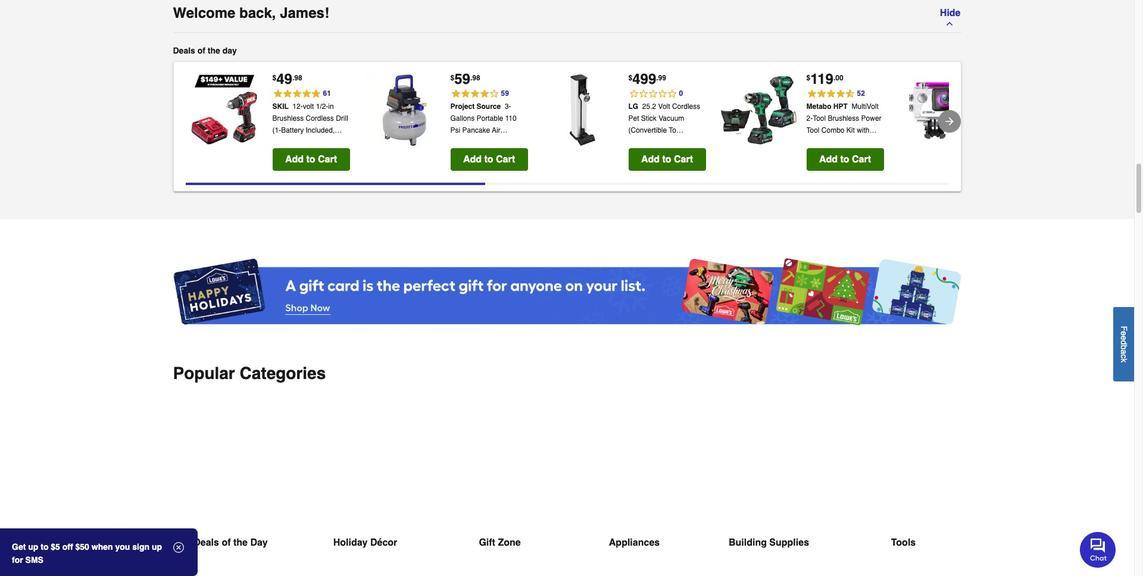 Task type: describe. For each thing, give the bounding box(es) containing it.
119
[[811, 71, 834, 88]]

cordless inside 25.2 volt cordless pet stick vacuum (convertible to handheld)
[[672, 103, 701, 111]]

source
[[477, 103, 501, 111]]

sign
[[132, 543, 150, 552]]

building
[[729, 538, 767, 549]]

lg
[[629, 103, 639, 111]]

of for day
[[222, 538, 231, 549]]

to
[[669, 126, 677, 135]]

pancake
[[463, 126, 490, 135]]

day
[[223, 46, 237, 55]]

49
[[277, 71, 292, 88]]

in
[[328, 103, 334, 111]]

project source
[[451, 103, 501, 111]]

chat invite button image
[[1081, 532, 1117, 568]]

handheld)
[[629, 138, 662, 147]]

zone
[[498, 538, 521, 549]]

f e e d b a c k
[[1120, 326, 1129, 363]]

brushless inside multivolt 2-tool brushless power tool combo kit with soft case (2-batteries included and charger included)
[[828, 114, 860, 123]]

3-
[[505, 103, 511, 111]]

. for 119
[[834, 74, 836, 82]]

d
[[1120, 340, 1129, 345]]

holiday
[[333, 538, 368, 549]]

1 vertical spatial tool
[[807, 126, 820, 135]]

the for day
[[208, 46, 220, 55]]

deals of the day
[[173, 46, 237, 55]]

hide
[[940, 8, 961, 19]]

(convertible
[[629, 126, 667, 135]]

battery
[[281, 126, 304, 135]]

add to cart button for 119
[[807, 148, 884, 171]]

skil
[[273, 103, 289, 111]]

c
[[1120, 354, 1129, 359]]

metabo hpt
[[807, 103, 848, 111]]

add for 499
[[642, 154, 660, 165]]

$ 59 . 98
[[451, 71, 480, 88]]

to for 119
[[841, 154, 850, 165]]

cart for 59
[[496, 154, 515, 165]]

00
[[836, 74, 844, 82]]

2 e from the top
[[1120, 336, 1129, 340]]

off
[[62, 543, 73, 552]]

1 e from the top
[[1120, 331, 1129, 336]]

gift zone link
[[442, 402, 558, 577]]

59
[[455, 71, 471, 88]]

gallons
[[451, 114, 475, 123]]

99
[[659, 74, 667, 82]]

included) inside multivolt 2-tool brushless power tool combo kit with soft case (2-batteries included and charger included)
[[807, 162, 836, 170]]

gift zone
[[479, 538, 521, 549]]

f
[[1120, 326, 1129, 331]]

building supplies
[[729, 538, 810, 549]]

appliances
[[609, 538, 660, 549]]

!
[[325, 5, 329, 22]]

portable
[[477, 114, 503, 123]]

$ 119 . 00
[[807, 71, 844, 88]]

tools
[[892, 538, 916, 549]]

charger inside multivolt 2-tool brushless power tool combo kit with soft case (2-batteries included and charger included)
[[850, 150, 876, 159]]

multivolt 2-tool brushless power tool combo kit with soft case (2-batteries included and charger included)
[[807, 103, 882, 170]]

welcome
[[173, 5, 236, 22]]

holiday décor
[[333, 538, 397, 549]]

2 up from the left
[[152, 543, 162, 552]]

add to cart button for 59
[[451, 148, 528, 171]]

combo
[[822, 126, 845, 135]]

metabo
[[807, 103, 832, 111]]

décor
[[370, 538, 397, 549]]

to for 49
[[306, 154, 315, 165]]

110
[[505, 114, 517, 123]]

welcome back, james !
[[173, 5, 329, 22]]

hpt
[[834, 103, 848, 111]]

power
[[862, 114, 882, 123]]

cart for 119
[[852, 154, 872, 165]]

vacuum
[[659, 114, 685, 123]]

12-volt 1/2-in brushless cordless drill (1-battery included, charger included)
[[273, 103, 348, 147]]

compressor
[[451, 138, 490, 147]]

volt
[[659, 103, 670, 111]]

$ 499 . 99
[[629, 71, 667, 88]]

to inside get up to $5 off $50 when you sign up for sms
[[41, 543, 49, 552]]

multivolt
[[852, 103, 879, 111]]

arrow right image
[[944, 115, 956, 127]]

volt
[[303, 103, 314, 111]]



Task type: vqa. For each thing, say whether or not it's contained in the screenshot.


Task type: locate. For each thing, give the bounding box(es) containing it.
included) inside 12-volt 1/2-in brushless cordless drill (1-battery included, charger included)
[[300, 138, 330, 147]]

add to cart down (2-
[[820, 154, 872, 165]]

included
[[807, 150, 834, 159]]

0 horizontal spatial included)
[[300, 138, 330, 147]]

pet
[[629, 114, 639, 123]]

cart
[[318, 154, 337, 165], [496, 154, 515, 165], [674, 154, 693, 165], [852, 154, 872, 165]]

hide button
[[940, 7, 962, 29]]

25.2 volt cordless pet stick vacuum (convertible to handheld)
[[629, 103, 701, 147]]

cordless up vacuum
[[672, 103, 701, 111]]

4 . from the left
[[834, 74, 836, 82]]

2 add from the left
[[463, 154, 482, 165]]

deals left day
[[194, 538, 219, 549]]

0 horizontal spatial charger
[[273, 138, 298, 147]]

$50
[[75, 543, 89, 552]]

4 cart from the left
[[852, 154, 872, 165]]

0 vertical spatial charger
[[273, 138, 298, 147]]

1 vertical spatial deals
[[194, 538, 219, 549]]

add for 119
[[820, 154, 838, 165]]

charger down batteries
[[850, 150, 876, 159]]

2 cart from the left
[[496, 154, 515, 165]]

. inside $ 49 . 98
[[292, 74, 294, 82]]

when
[[92, 543, 113, 552]]

499
[[633, 71, 657, 88]]

for
[[12, 556, 23, 565]]

3-gallons portable 110 psi pancake air compressor image
[[364, 72, 441, 149]]

add to cart button down (2-
[[807, 148, 884, 171]]

sms
[[25, 556, 43, 565]]

get
[[12, 543, 26, 552]]

$
[[273, 74, 277, 82], [451, 74, 455, 82], [629, 74, 633, 82], [807, 74, 811, 82]]

day
[[250, 538, 268, 549]]

1 horizontal spatial 98
[[473, 74, 480, 82]]

4 $ from the left
[[807, 74, 811, 82]]

add to cart button down the handheld)
[[629, 148, 706, 171]]

4 add from the left
[[820, 154, 838, 165]]

1 add to cart button from the left
[[273, 148, 350, 171]]

98 right 49
[[294, 74, 302, 82]]

1 add to cart from the left
[[285, 154, 337, 165]]

$ for 59
[[451, 74, 455, 82]]

e
[[1120, 331, 1129, 336], [1120, 336, 1129, 340]]

add to cart down the handheld)
[[642, 154, 693, 165]]

12-volt 1/2-in brushless cordless drill (1-battery included, charger included) image
[[186, 72, 263, 149]]

add down battery
[[285, 154, 304, 165]]

pink 2-in-1 camera for action and outdoor activities - waterproof case included image
[[898, 72, 975, 149]]

deals for deals of the day
[[194, 538, 219, 549]]

2 add to cart button from the left
[[451, 148, 528, 171]]

to left $5
[[41, 543, 49, 552]]

4 add to cart from the left
[[820, 154, 872, 165]]

kit
[[847, 126, 855, 135]]

deals down welcome
[[173, 46, 195, 55]]

0 horizontal spatial the
[[208, 46, 220, 55]]

scrollbar
[[186, 183, 485, 185]]

categories
[[240, 364, 326, 383]]

1/2-
[[316, 103, 328, 111]]

add to cart down the included,
[[285, 154, 337, 165]]

(2-
[[840, 138, 849, 147]]

tools link
[[846, 402, 962, 577]]

cart for 49
[[318, 154, 337, 165]]

. inside $ 59 . 98
[[471, 74, 473, 82]]

(1-
[[273, 126, 281, 135]]

drill
[[336, 114, 348, 123]]

add to cart button
[[273, 148, 350, 171], [451, 148, 528, 171], [629, 148, 706, 171], [807, 148, 884, 171]]

1 brushless from the left
[[273, 114, 304, 123]]

0 horizontal spatial up
[[28, 543, 38, 552]]

the for day
[[233, 538, 248, 549]]

get up to $5 off $50 when you sign up for sms
[[12, 543, 162, 565]]

brushless up battery
[[273, 114, 304, 123]]

1 $ from the left
[[273, 74, 277, 82]]

james
[[280, 5, 325, 22]]

$ for 49
[[273, 74, 277, 82]]

98 for 59
[[473, 74, 480, 82]]

and
[[836, 150, 848, 159]]

3 add from the left
[[642, 154, 660, 165]]

to for 499
[[663, 154, 672, 165]]

0 horizontal spatial of
[[198, 46, 205, 55]]

3 cart from the left
[[674, 154, 693, 165]]

included)
[[300, 138, 330, 147], [807, 162, 836, 170]]

1 cart from the left
[[318, 154, 337, 165]]

deals of the day
[[194, 538, 268, 549]]

brushless down hpt
[[828, 114, 860, 123]]

1 horizontal spatial brushless
[[828, 114, 860, 123]]

add to cart for 59
[[463, 154, 515, 165]]

add to cart for 49
[[285, 154, 337, 165]]

included) down the included,
[[300, 138, 330, 147]]

1 . from the left
[[292, 74, 294, 82]]

add to cart for 119
[[820, 154, 872, 165]]

psi
[[451, 126, 461, 135]]

deals
[[173, 46, 195, 55], [194, 538, 219, 549]]

cordless up the included,
[[306, 114, 334, 123]]

to
[[306, 154, 315, 165], [485, 154, 494, 165], [663, 154, 672, 165], [841, 154, 850, 165], [41, 543, 49, 552]]

add to cart button for 499
[[629, 148, 706, 171]]

holiday décor link
[[308, 402, 423, 577]]

. for 59
[[471, 74, 473, 82]]

3 add to cart button from the left
[[629, 148, 706, 171]]

cart down batteries
[[852, 154, 872, 165]]

98 inside $ 49 . 98
[[294, 74, 302, 82]]

25.2 volt cordless pet stick vacuum (convertible to handheld) image
[[542, 72, 619, 149]]

$ inside $ 49 . 98
[[273, 74, 277, 82]]

appliances link
[[577, 402, 692, 577]]

back,
[[240, 5, 276, 22]]

0 horizontal spatial brushless
[[273, 114, 304, 123]]

a gift card is the perfect gift for anyone on your list. shop now. image
[[173, 255, 962, 331]]

add for 59
[[463, 154, 482, 165]]

$5
[[51, 543, 60, 552]]

cordless
[[672, 103, 701, 111], [306, 114, 334, 123]]

$ inside $ 119 . 00
[[807, 74, 811, 82]]

0 vertical spatial cordless
[[672, 103, 701, 111]]

brushless inside 12-volt 1/2-in brushless cordless drill (1-battery included, charger included)
[[273, 114, 304, 123]]

2 brushless from the left
[[828, 114, 860, 123]]

$ 49 . 98
[[273, 71, 302, 88]]

. inside $ 499 . 99
[[657, 74, 659, 82]]

soft
[[807, 138, 820, 147]]

deals for deals of the day
[[173, 46, 195, 55]]

2 add to cart from the left
[[463, 154, 515, 165]]

2 . from the left
[[471, 74, 473, 82]]

add
[[285, 154, 304, 165], [463, 154, 482, 165], [642, 154, 660, 165], [820, 154, 838, 165]]

1 up from the left
[[28, 543, 38, 552]]

3 $ from the left
[[629, 74, 633, 82]]

supplies
[[770, 538, 810, 549]]

cart down air
[[496, 154, 515, 165]]

multivolt 2-tool brushless power tool combo kit with soft case (2-batteries included and charger included) image
[[720, 72, 797, 149]]

1 horizontal spatial included)
[[807, 162, 836, 170]]

cart down the included,
[[318, 154, 337, 165]]

add down the handheld)
[[642, 154, 660, 165]]

0 vertical spatial the
[[208, 46, 220, 55]]

tool down metabo
[[813, 114, 826, 123]]

to for 59
[[485, 154, 494, 165]]

charger inside 12-volt 1/2-in brushless cordless drill (1-battery included, charger included)
[[273, 138, 298, 147]]

charger down battery
[[273, 138, 298, 147]]

4 add to cart button from the left
[[807, 148, 884, 171]]

case
[[822, 138, 838, 147]]

1 add from the left
[[285, 154, 304, 165]]

batteries
[[849, 138, 877, 147]]

e up the b
[[1120, 336, 1129, 340]]

add to cart button down the included,
[[273, 148, 350, 171]]

$ inside $ 59 . 98
[[451, 74, 455, 82]]

k
[[1120, 358, 1129, 363]]

add to cart button for 49
[[273, 148, 350, 171]]

to down compressor
[[485, 154, 494, 165]]

with
[[857, 126, 870, 135]]

deals of the day link
[[173, 402, 289, 577]]

0 vertical spatial deals
[[173, 46, 195, 55]]

charger
[[273, 138, 298, 147], [850, 150, 876, 159]]

$ up metabo
[[807, 74, 811, 82]]

up up the sms
[[28, 543, 38, 552]]

add down case
[[820, 154, 838, 165]]

add for 49
[[285, 154, 304, 165]]

included) down included
[[807, 162, 836, 170]]

0 horizontal spatial 98
[[294, 74, 302, 82]]

to down (2-
[[841, 154, 850, 165]]

. up 'volt'
[[657, 74, 659, 82]]

0 horizontal spatial cordless
[[306, 114, 334, 123]]

3 . from the left
[[657, 74, 659, 82]]

add to cart
[[285, 154, 337, 165], [463, 154, 515, 165], [642, 154, 693, 165], [820, 154, 872, 165]]

1 98 from the left
[[294, 74, 302, 82]]

e up d at the bottom of the page
[[1120, 331, 1129, 336]]

1 horizontal spatial cordless
[[672, 103, 701, 111]]

. for 49
[[292, 74, 294, 82]]

2 $ from the left
[[451, 74, 455, 82]]

cordless inside 12-volt 1/2-in brushless cordless drill (1-battery included, charger included)
[[306, 114, 334, 123]]

1 vertical spatial of
[[222, 538, 231, 549]]

chevron up image
[[945, 19, 955, 29]]

popular
[[173, 364, 235, 383]]

12-
[[293, 103, 303, 111]]

f e e d b a c k button
[[1114, 307, 1135, 382]]

0 vertical spatial included)
[[300, 138, 330, 147]]

98 inside $ 59 . 98
[[473, 74, 480, 82]]

98 for 49
[[294, 74, 302, 82]]

. for 499
[[657, 74, 659, 82]]

included,
[[306, 126, 335, 135]]

add to cart down compressor
[[463, 154, 515, 165]]

1 horizontal spatial the
[[233, 538, 248, 549]]

0 vertical spatial of
[[198, 46, 205, 55]]

of
[[198, 46, 205, 55], [222, 538, 231, 549]]

up
[[28, 543, 38, 552], [152, 543, 162, 552]]

add to cart button down compressor
[[451, 148, 528, 171]]

building supplies link
[[712, 402, 827, 577]]

gift
[[479, 538, 496, 549]]

98 right 59
[[473, 74, 480, 82]]

$ for 499
[[629, 74, 633, 82]]

project
[[451, 103, 475, 111]]

.
[[292, 74, 294, 82], [471, 74, 473, 82], [657, 74, 659, 82], [834, 74, 836, 82]]

stick
[[641, 114, 657, 123]]

popular categories
[[173, 364, 326, 383]]

$ up project
[[451, 74, 455, 82]]

1 horizontal spatial charger
[[850, 150, 876, 159]]

1 vertical spatial cordless
[[306, 114, 334, 123]]

1 vertical spatial included)
[[807, 162, 836, 170]]

to down the included,
[[306, 154, 315, 165]]

. up "12-"
[[292, 74, 294, 82]]

0 vertical spatial tool
[[813, 114, 826, 123]]

of for day
[[198, 46, 205, 55]]

1 vertical spatial the
[[233, 538, 248, 549]]

cart down to
[[674, 154, 693, 165]]

$ inside $ 499 . 99
[[629, 74, 633, 82]]

3- gallons portable 110 psi pancake air compressor
[[451, 103, 517, 147]]

2 98 from the left
[[473, 74, 480, 82]]

up right sign
[[152, 543, 162, 552]]

2-
[[807, 114, 813, 123]]

cart for 499
[[674, 154, 693, 165]]

$ up lg
[[629, 74, 633, 82]]

tool
[[813, 114, 826, 123], [807, 126, 820, 135]]

. up hpt
[[834, 74, 836, 82]]

1 horizontal spatial up
[[152, 543, 162, 552]]

1 vertical spatial charger
[[850, 150, 876, 159]]

$ for 119
[[807, 74, 811, 82]]

add to cart for 499
[[642, 154, 693, 165]]

to down to
[[663, 154, 672, 165]]

25.2
[[643, 103, 657, 111]]

. inside $ 119 . 00
[[834, 74, 836, 82]]

tool up soft
[[807, 126, 820, 135]]

. up project source
[[471, 74, 473, 82]]

1 horizontal spatial of
[[222, 538, 231, 549]]

$ up skil in the top left of the page
[[273, 74, 277, 82]]

add down compressor
[[463, 154, 482, 165]]

air
[[492, 126, 501, 135]]

98
[[294, 74, 302, 82], [473, 74, 480, 82]]

3 add to cart from the left
[[642, 154, 693, 165]]

a
[[1120, 350, 1129, 354]]

you
[[115, 543, 130, 552]]



